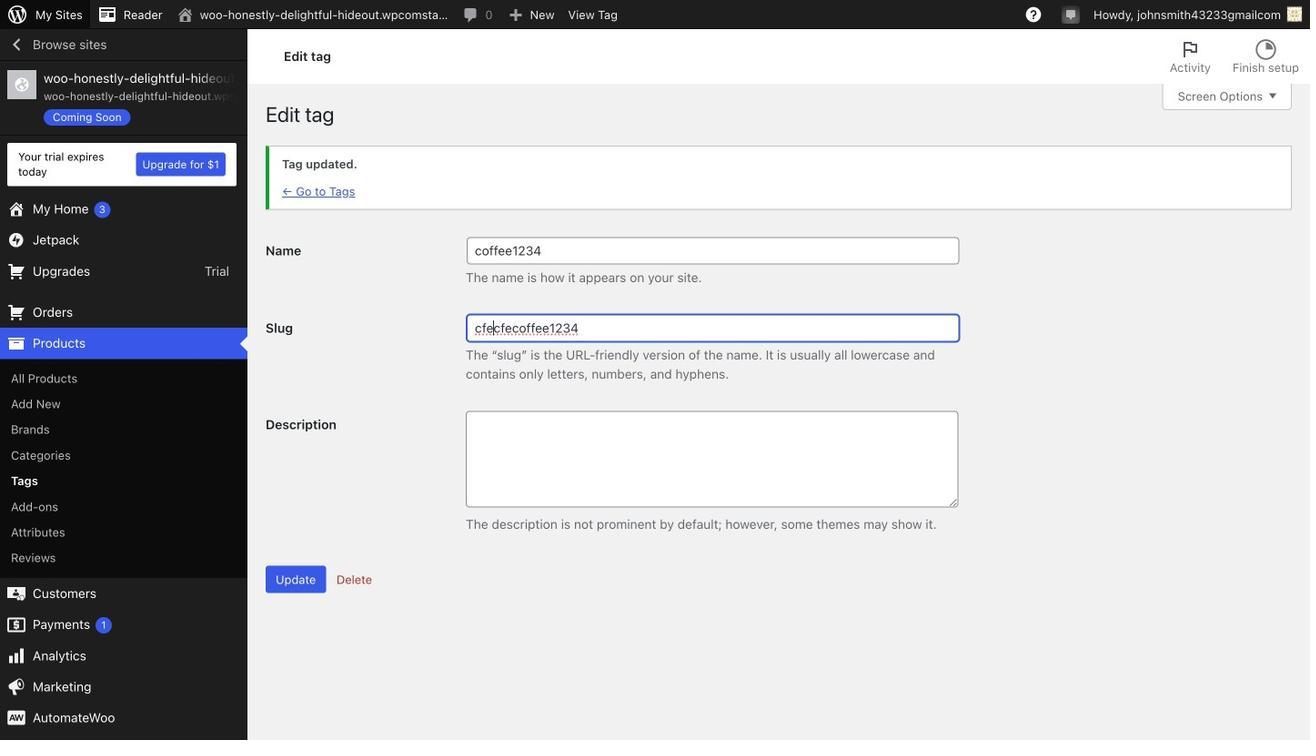 Task type: describe. For each thing, give the bounding box(es) containing it.
toolbar navigation
[[0, 0, 1311, 33]]

notification image
[[1064, 6, 1079, 21]]



Task type: locate. For each thing, give the bounding box(es) containing it.
main menu navigation
[[0, 29, 248, 740]]

tab list
[[1160, 29, 1311, 84]]

None text field
[[467, 314, 960, 342]]

None text field
[[467, 237, 960, 264], [466, 411, 959, 507], [467, 237, 960, 264], [466, 411, 959, 507]]

None submit
[[266, 566, 326, 593]]



